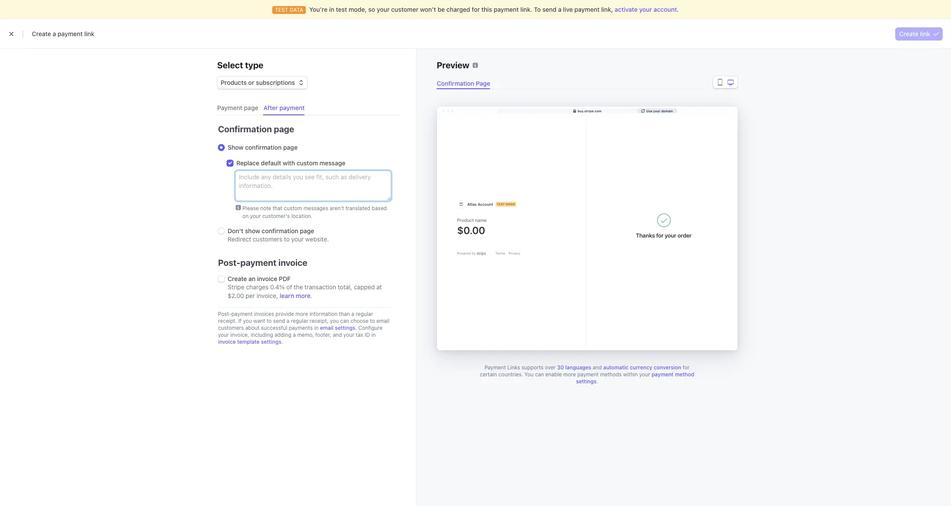 Task type: describe. For each thing, give the bounding box(es) containing it.
can inside for certain countries. you can enable more payment methods within your
[[535, 372, 544, 378]]

footer,
[[315, 332, 331, 339]]

automatic currency conversion link
[[603, 365, 681, 371]]

aren't
[[330, 205, 344, 212]]

payments
[[289, 325, 313, 332]]

confirmation page
[[437, 80, 490, 87]]

so
[[368, 6, 375, 13]]

redirect
[[228, 236, 251, 243]]

template
[[237, 339, 260, 345]]

that
[[273, 205, 282, 212]]

more inside post-payment invoices provide more information than a regular receipt. if you want to send a regular receipt, you can choose to email customers about successful payments in
[[295, 311, 308, 318]]

email inside post-payment invoices provide more information than a regular receipt. if you want to send a regular receipt, you can choose to email customers about successful payments in
[[376, 318, 389, 325]]

create link
[[899, 30, 930, 37]]

certain
[[480, 372, 497, 378]]

information
[[309, 311, 338, 318]]

if
[[238, 318, 242, 325]]

don't show confirmation page redirect customers to your website.
[[228, 227, 329, 243]]

choose
[[351, 318, 368, 325]]

invoice inside . configure your invoice, including adding a memo, footer, and your tax id in invoice template settings .
[[218, 339, 236, 345]]

can inside post-payment invoices provide more information than a regular receipt. if you want to send a regular receipt, you can choose to email customers about successful payments in
[[340, 318, 349, 325]]

customers inside "don't show confirmation page redirect customers to your website."
[[253, 236, 282, 243]]

30 languages link
[[557, 365, 591, 371]]

countries.
[[498, 372, 523, 378]]

email settings link
[[320, 325, 355, 332]]

charges
[[246, 284, 269, 291]]

at
[[376, 284, 382, 291]]

payment page
[[217, 104, 258, 112]]

your left tax
[[343, 332, 354, 339]]

confirmation for confirmation page
[[218, 124, 272, 134]]

after payment
[[263, 104, 305, 112]]

confirmation page
[[218, 124, 294, 134]]

payment inside button
[[279, 104, 305, 112]]

your down receipt.
[[218, 332, 229, 339]]

live
[[563, 6, 573, 13]]

$2.00
[[228, 292, 244, 300]]

you're
[[309, 6, 328, 13]]

capped
[[354, 284, 375, 291]]

memo,
[[297, 332, 314, 339]]

more inside for certain countries. you can enable more payment methods within your
[[563, 372, 576, 378]]

30
[[557, 365, 564, 371]]

to inside "don't show confirmation page redirect customers to your website."
[[284, 236, 290, 243]]

0.4%
[[270, 284, 285, 291]]

don't
[[228, 227, 243, 235]]

email settings
[[320, 325, 355, 332]]

messages
[[303, 205, 328, 212]]

custom for with
[[297, 159, 318, 167]]

post- for post-payment invoice
[[218, 258, 240, 268]]

languages
[[565, 365, 591, 371]]

link.
[[520, 6, 532, 13]]

in inside post-payment invoices provide more information than a regular receipt. if you want to send a regular receipt, you can choose to email customers about successful payments in
[[314, 325, 319, 332]]

show
[[245, 227, 260, 235]]

test
[[336, 6, 347, 13]]

for inside for certain countries. you can enable more payment methods within your
[[683, 365, 690, 371]]

0 horizontal spatial email
[[320, 325, 333, 332]]

an
[[248, 275, 255, 283]]

link inside create link button
[[920, 30, 930, 37]]

create a payment link
[[32, 30, 94, 37]]

enable
[[545, 372, 562, 378]]

send inside post-payment invoices provide more information than a regular receipt. if you want to send a regular receipt, you can choose to email customers about successful payments in
[[273, 318, 285, 325]]

please
[[242, 205, 259, 212]]

for certain countries. you can enable more payment methods within your
[[480, 365, 690, 378]]

0 horizontal spatial to
[[267, 318, 272, 325]]

or
[[248, 79, 254, 86]]

payment inside payment method settings
[[652, 372, 673, 378]]

after
[[263, 104, 278, 112]]

payment method settings
[[576, 372, 694, 385]]

show
[[228, 144, 243, 151]]

of
[[286, 284, 292, 291]]

per
[[246, 292, 255, 300]]

method
[[675, 372, 694, 378]]

please note that custom messages aren't translated based on your customer's location.
[[242, 205, 387, 220]]

this
[[481, 6, 492, 13]]

post-payment invoices provide more information than a regular receipt. if you want to send a regular receipt, you can choose to email customers about successful payments in
[[218, 311, 389, 332]]

buy.stripe.com
[[578, 109, 601, 113]]

0 vertical spatial regular
[[356, 311, 373, 318]]

Include any details you see fit, such as delivery information. text field
[[235, 171, 391, 201]]

1 you from the left
[[243, 318, 252, 325]]

show confirmation page
[[228, 144, 298, 151]]

your inside button
[[653, 109, 660, 113]]

post- for post-payment invoices provide more information than a regular receipt. if you want to send a regular receipt, you can choose to email customers about successful payments in
[[218, 311, 231, 318]]

subscriptions
[[256, 79, 295, 86]]

configure
[[358, 325, 383, 332]]

successful
[[261, 325, 287, 332]]

you
[[524, 372, 534, 378]]

over
[[545, 365, 556, 371]]

you're in test mode, so your customer won't be charged for this payment link. to send a live payment link, activate your account .
[[309, 6, 679, 13]]

2 you from the left
[[330, 318, 339, 325]]

customer
[[391, 6, 418, 13]]

translated
[[345, 205, 370, 212]]

customers inside post-payment invoices provide more information than a regular receipt. if you want to send a regular receipt, you can choose to email customers about successful payments in
[[218, 325, 244, 332]]

page down after payment button
[[274, 124, 294, 134]]

create link button
[[896, 27, 942, 40]]

1 horizontal spatial settings
[[335, 325, 355, 332]]

about
[[245, 325, 260, 332]]

use your domain button
[[637, 108, 677, 113]]



Task type: locate. For each thing, give the bounding box(es) containing it.
. configure your invoice, including adding a memo, footer, and your tax id in invoice template settings .
[[218, 325, 383, 345]]

your inside for certain countries. you can enable more payment methods within your
[[639, 372, 650, 378]]

payment for payment links supports over 30 languages and automatic currency conversion
[[485, 365, 506, 371]]

your inside please note that custom messages aren't translated based on your customer's location.
[[250, 213, 261, 220]]

more down the the
[[296, 292, 311, 300]]

you
[[243, 318, 252, 325], [330, 318, 339, 325]]

2 horizontal spatial settings
[[576, 379, 596, 385]]

invoice up charges
[[257, 275, 277, 283]]

0 horizontal spatial settings
[[261, 339, 281, 345]]

to
[[284, 236, 290, 243], [267, 318, 272, 325], [370, 318, 375, 325]]

post- up stripe
[[218, 258, 240, 268]]

after payment button
[[260, 101, 310, 115]]

invoice, inside stripe charges 0.4% of the transaction total, capped at $2.00 per invoice,
[[257, 292, 278, 300]]

payment links supports over 30 languages and automatic currency conversion
[[485, 365, 681, 371]]

1 vertical spatial confirmation
[[262, 227, 298, 235]]

location.
[[291, 213, 312, 220]]

and down email settings link
[[333, 332, 342, 339]]

settings down than
[[335, 325, 355, 332]]

send right to
[[542, 6, 556, 13]]

currency
[[630, 365, 652, 371]]

1 horizontal spatial to
[[284, 236, 290, 243]]

1 vertical spatial can
[[535, 372, 544, 378]]

payment method settings link
[[576, 372, 694, 385]]

page up replace default with custom message
[[283, 144, 298, 151]]

payment for payment page
[[217, 104, 242, 112]]

your right the activate
[[639, 6, 652, 13]]

won't
[[420, 6, 436, 13]]

confirmation inside confirmation page button
[[437, 80, 474, 87]]

regular up the payments on the bottom left of page
[[291, 318, 308, 325]]

payment
[[217, 104, 242, 112], [485, 365, 506, 371]]

in inside . configure your invoice, including adding a memo, footer, and your tax id in invoice template settings .
[[371, 332, 376, 339]]

invoice down receipt.
[[218, 339, 236, 345]]

payment page button
[[214, 101, 263, 115]]

activate
[[615, 6, 638, 13]]

your right use
[[653, 109, 660, 113]]

0 vertical spatial payment
[[217, 104, 242, 112]]

confirmation up "show"
[[218, 124, 272, 134]]

email
[[376, 318, 389, 325], [320, 325, 333, 332]]

0 vertical spatial post-
[[218, 258, 240, 268]]

to up configure
[[370, 318, 375, 325]]

0 vertical spatial customers
[[253, 236, 282, 243]]

create for create link
[[899, 30, 918, 37]]

receipt.
[[218, 318, 237, 325]]

more up the payments on the bottom left of page
[[295, 311, 308, 318]]

1 vertical spatial invoice
[[257, 275, 277, 283]]

2 horizontal spatial to
[[370, 318, 375, 325]]

stripe
[[228, 284, 244, 291]]

confirmation for confirmation page
[[437, 80, 474, 87]]

create
[[32, 30, 51, 37], [899, 30, 918, 37], [228, 275, 247, 283]]

0 vertical spatial in
[[329, 6, 334, 13]]

payment inside button
[[217, 104, 242, 112]]

your inside "don't show confirmation page redirect customers to your website."
[[291, 236, 304, 243]]

0 vertical spatial custom
[[297, 159, 318, 167]]

1 horizontal spatial can
[[535, 372, 544, 378]]

settings down including
[[261, 339, 281, 345]]

confirmation
[[245, 144, 282, 151], [262, 227, 298, 235]]

on
[[242, 213, 249, 220]]

a
[[558, 6, 561, 13], [53, 30, 56, 37], [351, 311, 354, 318], [287, 318, 289, 325], [293, 332, 296, 339]]

post- inside post-payment invoices provide more information than a regular receipt. if you want to send a regular receipt, you can choose to email customers about successful payments in
[[218, 311, 231, 318]]

id
[[365, 332, 370, 339]]

a inside . configure your invoice, including adding a memo, footer, and your tax id in invoice template settings .
[[293, 332, 296, 339]]

0 horizontal spatial you
[[243, 318, 252, 325]]

and up methods at right
[[593, 365, 602, 371]]

1 horizontal spatial invoice,
[[257, 292, 278, 300]]

products
[[221, 79, 247, 86]]

1 vertical spatial settings
[[261, 339, 281, 345]]

1 vertical spatial payment
[[485, 365, 506, 371]]

2 vertical spatial in
[[371, 332, 376, 339]]

0 horizontal spatial in
[[314, 325, 319, 332]]

mode,
[[349, 6, 367, 13]]

page up website.
[[300, 227, 314, 235]]

2 vertical spatial invoice
[[218, 339, 236, 345]]

learn more link
[[280, 292, 311, 300]]

want
[[253, 318, 265, 325]]

2 horizontal spatial invoice
[[278, 258, 307, 268]]

1 horizontal spatial invoice
[[257, 275, 277, 283]]

1 vertical spatial custom
[[284, 205, 302, 212]]

email up configure
[[376, 318, 389, 325]]

0 vertical spatial send
[[542, 6, 556, 13]]

1 horizontal spatial regular
[[356, 311, 373, 318]]

page
[[476, 80, 490, 87]]

1 vertical spatial post-
[[218, 311, 231, 318]]

invoice for payment
[[278, 258, 307, 268]]

customers down show
[[253, 236, 282, 243]]

in down the receipt,
[[314, 325, 319, 332]]

create inside button
[[899, 30, 918, 37]]

0 vertical spatial invoice
[[278, 258, 307, 268]]

payment link settings tab list
[[214, 101, 400, 115]]

0 vertical spatial settings
[[335, 325, 355, 332]]

0 vertical spatial can
[[340, 318, 349, 325]]

2 horizontal spatial in
[[371, 332, 376, 339]]

0 horizontal spatial for
[[472, 6, 480, 13]]

1 vertical spatial and
[[593, 365, 602, 371]]

custom inside please note that custom messages aren't translated based on your customer's location.
[[284, 205, 302, 212]]

1 horizontal spatial in
[[329, 6, 334, 13]]

website.
[[305, 236, 329, 243]]

1 horizontal spatial create
[[228, 275, 247, 283]]

can down than
[[340, 318, 349, 325]]

1 vertical spatial customers
[[218, 325, 244, 332]]

links
[[507, 365, 520, 371]]

invoice template settings link
[[218, 339, 281, 345]]

email up 'footer,'
[[320, 325, 333, 332]]

create an invoice pdf
[[228, 275, 291, 283]]

0 vertical spatial more
[[296, 292, 311, 300]]

more down the 30 languages "link"
[[563, 372, 576, 378]]

2 vertical spatial more
[[563, 372, 576, 378]]

link
[[84, 30, 94, 37], [920, 30, 930, 37]]

regular up choose
[[356, 311, 373, 318]]

select
[[217, 60, 243, 70]]

pdf
[[279, 275, 291, 283]]

custom up location.
[[284, 205, 302, 212]]

custom right with
[[297, 159, 318, 167]]

0 horizontal spatial invoice,
[[230, 332, 249, 339]]

learn more .
[[280, 292, 312, 300]]

products or subscriptions
[[221, 79, 295, 86]]

for left this
[[472, 6, 480, 13]]

0 vertical spatial confirmation
[[245, 144, 282, 151]]

your right the so
[[377, 6, 390, 13]]

confirmation inside "don't show confirmation page redirect customers to your website."
[[262, 227, 298, 235]]

1 vertical spatial regular
[[291, 318, 308, 325]]

2 horizontal spatial create
[[899, 30, 918, 37]]

confirmation down preview
[[437, 80, 474, 87]]

0 horizontal spatial regular
[[291, 318, 308, 325]]

0 vertical spatial invoice,
[[257, 292, 278, 300]]

0 horizontal spatial send
[[273, 318, 285, 325]]

adding
[[275, 332, 291, 339]]

you right the if
[[243, 318, 252, 325]]

invoice,
[[257, 292, 278, 300], [230, 332, 249, 339]]

0 horizontal spatial and
[[333, 332, 342, 339]]

customer's
[[262, 213, 290, 220]]

conversion
[[654, 365, 681, 371]]

1 post- from the top
[[218, 258, 240, 268]]

in right id
[[371, 332, 376, 339]]

0 horizontal spatial can
[[340, 318, 349, 325]]

confirmation page button
[[437, 78, 495, 89]]

use your domain
[[646, 109, 673, 113]]

0 horizontal spatial link
[[84, 30, 94, 37]]

tax
[[356, 332, 363, 339]]

1 horizontal spatial send
[[542, 6, 556, 13]]

charged
[[446, 6, 470, 13]]

invoice up pdf
[[278, 258, 307, 268]]

custom
[[297, 159, 318, 167], [284, 205, 302, 212]]

payment inside for certain countries. you can enable more payment methods within your
[[577, 372, 599, 378]]

transaction
[[304, 284, 336, 291]]

payment up certain
[[485, 365, 506, 371]]

1 horizontal spatial and
[[593, 365, 602, 371]]

to down the customer's
[[284, 236, 290, 243]]

learn
[[280, 292, 294, 300]]

1 vertical spatial in
[[314, 325, 319, 332]]

2 link from the left
[[920, 30, 930, 37]]

1 vertical spatial email
[[320, 325, 333, 332]]

your down automatic currency conversion link
[[639, 372, 650, 378]]

1 vertical spatial confirmation
[[218, 124, 272, 134]]

to
[[534, 6, 541, 13]]

create for create a payment link
[[32, 30, 51, 37]]

confirmation down the customer's
[[262, 227, 298, 235]]

within
[[623, 372, 638, 378]]

preview
[[437, 60, 469, 70]]

your
[[377, 6, 390, 13], [639, 6, 652, 13], [653, 109, 660, 113], [250, 213, 261, 220], [291, 236, 304, 243], [218, 332, 229, 339], [343, 332, 354, 339], [639, 372, 650, 378]]

payment inside post-payment invoices provide more information than a regular receipt. if you want to send a regular receipt, you can choose to email customers about successful payments in
[[231, 311, 253, 318]]

your down please
[[250, 213, 261, 220]]

in left the test
[[329, 6, 334, 13]]

invoices
[[254, 311, 274, 318]]

page
[[244, 104, 258, 112], [274, 124, 294, 134], [283, 144, 298, 151], [300, 227, 314, 235]]

1 horizontal spatial for
[[683, 365, 690, 371]]

stripe charges 0.4% of the transaction total, capped at $2.00 per invoice,
[[228, 284, 382, 300]]

0 horizontal spatial confirmation
[[218, 124, 272, 134]]

settings down for certain countries. you can enable more payment methods within your
[[576, 379, 596, 385]]

for up the method
[[683, 365, 690, 371]]

0 horizontal spatial payment
[[217, 104, 242, 112]]

the
[[294, 284, 303, 291]]

customers down receipt.
[[218, 325, 244, 332]]

can down supports at bottom right
[[535, 372, 544, 378]]

message
[[320, 159, 345, 167]]

to down invoices
[[267, 318, 272, 325]]

1 vertical spatial send
[[273, 318, 285, 325]]

products or subscriptions button
[[217, 75, 307, 89]]

account
[[654, 6, 677, 13]]

create for create an invoice pdf
[[228, 275, 247, 283]]

0 vertical spatial and
[[333, 332, 342, 339]]

you up email settings link
[[330, 318, 339, 325]]

0 horizontal spatial invoice
[[218, 339, 236, 345]]

payment down products
[[217, 104, 242, 112]]

receipt,
[[310, 318, 328, 325]]

invoice for an
[[257, 275, 277, 283]]

invoice, inside . configure your invoice, including adding a memo, footer, and your tax id in invoice template settings .
[[230, 332, 249, 339]]

your left website.
[[291, 236, 304, 243]]

post-payment invoice
[[218, 258, 307, 268]]

settings inside payment method settings
[[576, 379, 596, 385]]

2 post- from the top
[[218, 311, 231, 318]]

1 link from the left
[[84, 30, 94, 37]]

1 horizontal spatial you
[[330, 318, 339, 325]]

0 vertical spatial confirmation
[[437, 80, 474, 87]]

1 horizontal spatial confirmation
[[437, 80, 474, 87]]

0 horizontal spatial customers
[[218, 325, 244, 332]]

link,
[[601, 6, 613, 13]]

including
[[251, 332, 273, 339]]

supports
[[522, 365, 543, 371]]

invoice, down charges
[[257, 292, 278, 300]]

1 horizontal spatial customers
[[253, 236, 282, 243]]

use
[[646, 109, 652, 113]]

1 horizontal spatial email
[[376, 318, 389, 325]]

than
[[339, 311, 350, 318]]

page left after
[[244, 104, 258, 112]]

1 vertical spatial invoice,
[[230, 332, 249, 339]]

0 vertical spatial email
[[376, 318, 389, 325]]

with
[[283, 159, 295, 167]]

send up successful
[[273, 318, 285, 325]]

1 horizontal spatial link
[[920, 30, 930, 37]]

methods
[[600, 372, 622, 378]]

2 vertical spatial settings
[[576, 379, 596, 385]]

replace
[[236, 159, 259, 167]]

and inside . configure your invoice, including adding a memo, footer, and your tax id in invoice template settings .
[[333, 332, 342, 339]]

confirmation up default
[[245, 144, 282, 151]]

page inside button
[[244, 104, 258, 112]]

1 vertical spatial for
[[683, 365, 690, 371]]

0 vertical spatial for
[[472, 6, 480, 13]]

1 vertical spatial more
[[295, 311, 308, 318]]

custom for that
[[284, 205, 302, 212]]

settings inside . configure your invoice, including adding a memo, footer, and your tax id in invoice template settings .
[[261, 339, 281, 345]]

automatic
[[603, 365, 628, 371]]

post- up receipt.
[[218, 311, 231, 318]]

replace default with custom message
[[236, 159, 345, 167]]

invoice, up template at the bottom left of page
[[230, 332, 249, 339]]

1 horizontal spatial payment
[[485, 365, 506, 371]]

domain
[[661, 109, 673, 113]]

0 horizontal spatial create
[[32, 30, 51, 37]]

page inside "don't show confirmation page redirect customers to your website."
[[300, 227, 314, 235]]



Task type: vqa. For each thing, say whether or not it's contained in the screenshot.
invoice
yes



